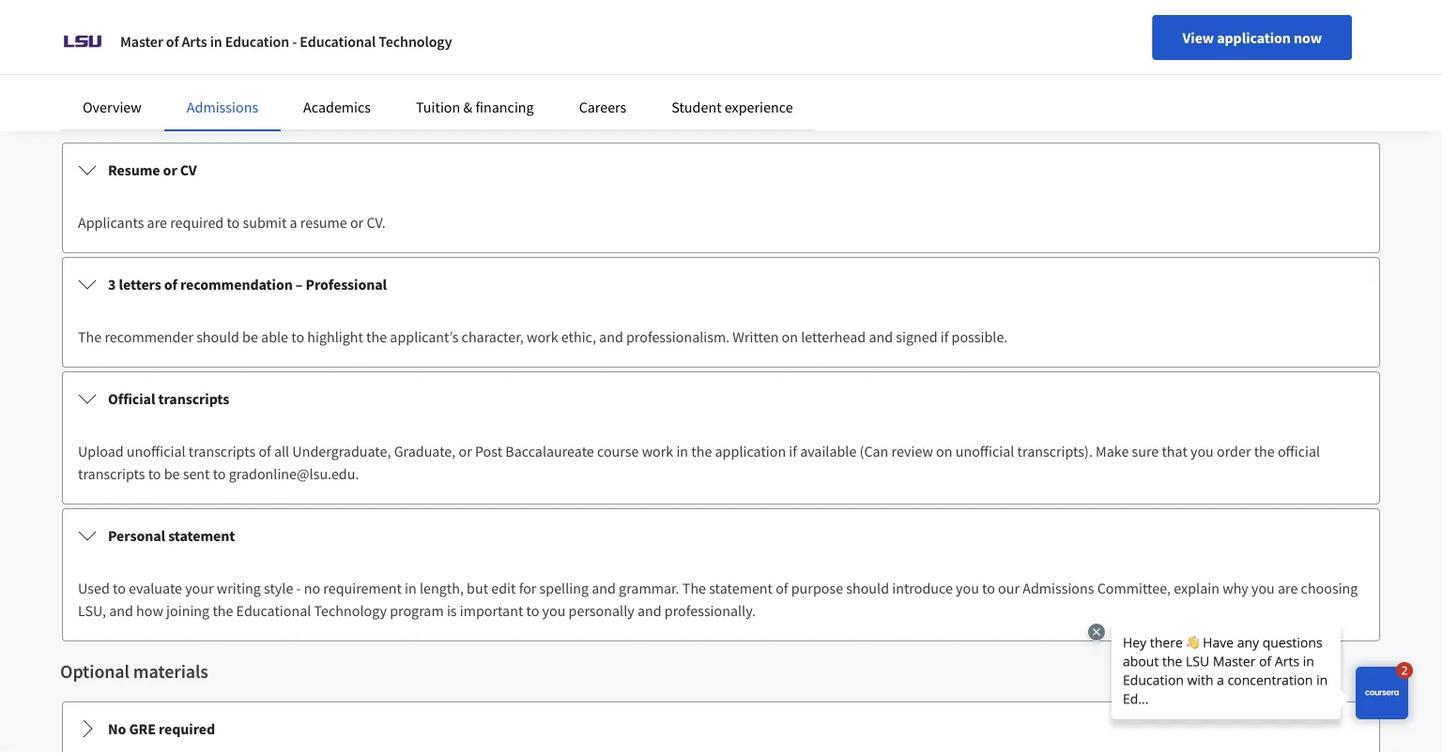 Task type: locate. For each thing, give the bounding box(es) containing it.
how
[[136, 602, 163, 621]]

0 vertical spatial technology
[[379, 32, 452, 51]]

for left regular
[[920, 20, 938, 38]]

0 vertical spatial a
[[1324, 20, 1331, 38]]

should
[[196, 328, 239, 346], [846, 579, 889, 598]]

if left available
[[789, 442, 797, 461]]

0 horizontal spatial unofficial
[[127, 442, 185, 461]]

unofficial up sent
[[127, 442, 185, 461]]

official transcripts button
[[63, 373, 1379, 425]]

admission. right regular
[[989, 20, 1057, 38]]

0 vertical spatial materials
[[230, 101, 305, 124]]

0 vertical spatial statement
[[168, 527, 235, 545]]

the inside used to evaluate your writing style - no requirement in length, but edit for spelling and grammar. the statement of purpose should introduce you to our admissions committee, explain why you are choosing lsu, and how joining the educational technology program is important to you personally and professionally.
[[682, 579, 706, 598]]

of right letters
[[164, 275, 177, 294]]

or left post
[[459, 442, 472, 461]]

committee,
[[1097, 579, 1171, 598]]

1 horizontal spatial admission.
[[989, 20, 1057, 38]]

technology down requirement
[[314, 602, 387, 621]]

work right course
[[642, 442, 673, 461]]

master
[[120, 32, 163, 51]]

1 vertical spatial technology
[[314, 602, 387, 621]]

are left choosing
[[1278, 579, 1298, 598]]

0 horizontal spatial are
[[147, 213, 167, 232]]

1 vertical spatial should
[[846, 579, 889, 598]]

application for required
[[136, 101, 227, 124]]

1 vertical spatial all
[[274, 442, 289, 461]]

0 horizontal spatial if
[[789, 442, 797, 461]]

the down official transcripts dropdown button
[[691, 442, 712, 461]]

admissions right "our"
[[1023, 579, 1094, 598]]

required
[[170, 213, 224, 232], [159, 720, 215, 739]]

2 vertical spatial be
[[164, 465, 180, 484]]

in inside used to evaluate your writing style - no requirement in length, but edit for spelling and grammar. the statement of purpose should introduce you to our admissions committee, explain why you are choosing lsu, and how joining the educational technology program is important to you personally and professionally.
[[405, 579, 417, 598]]

for right reviewed
[[1303, 20, 1321, 38]]

0 vertical spatial all
[[293, 20, 308, 38]]

1 gpa from the left
[[153, 20, 178, 38]]

unofficial left transcripts).
[[956, 442, 1014, 461]]

for right edit
[[519, 579, 536, 598]]

at
[[196, 20, 209, 38]]

0 vertical spatial admissions
[[187, 98, 258, 116]]

required for gre
[[159, 720, 215, 739]]

in inside cumulative gpa of at least 3.00 on all undergraduate work (or in the final 60 credit hours) and for any graduate work already completed for regular admission.  gpa between 2.75-3.0 can be reviewed for a probationary admission.
[[463, 20, 475, 38]]

on right the review
[[936, 442, 953, 461]]

overview
[[83, 98, 142, 116]]

and right hours)
[[633, 20, 657, 38]]

transcripts down upload
[[78, 465, 145, 484]]

0 horizontal spatial all
[[274, 442, 289, 461]]

admission.
[[989, 20, 1057, 38], [163, 42, 232, 61]]

admissions inside used to evaluate your writing style - no requirement in length, but edit for spelling and grammar. the statement of purpose should introduce you to our admissions committee, explain why you are choosing lsu, and how joining the educational technology program is important to you personally and professionally.
[[1023, 579, 1094, 598]]

are
[[147, 213, 167, 232], [1278, 579, 1298, 598]]

-
[[292, 32, 297, 51], [296, 579, 301, 598]]

careers link
[[579, 98, 627, 116]]

or inside upload unofficial transcripts of all undergraduate, graduate, or post baccalaureate course work in the application if available (can review on unofficial transcripts). make sure that you order the official transcripts to be sent to gradonline@lsu.edu.
[[459, 442, 472, 461]]

1 vertical spatial the
[[682, 579, 706, 598]]

the right highlight
[[366, 328, 387, 346]]

0 vertical spatial application
[[1217, 28, 1291, 47]]

1 vertical spatial application
[[136, 101, 227, 124]]

materials up no gre required
[[133, 660, 208, 684]]

or left cv.
[[350, 213, 364, 232]]

2 vertical spatial on
[[936, 442, 953, 461]]

or for transcripts
[[459, 442, 472, 461]]

2 horizontal spatial be
[[1224, 20, 1240, 38]]

be left able
[[242, 328, 258, 346]]

introduce
[[892, 579, 953, 598]]

0 horizontal spatial on
[[274, 20, 290, 38]]

1 vertical spatial statement
[[709, 579, 773, 598]]

0 vertical spatial on
[[274, 20, 290, 38]]

application left now
[[1217, 28, 1291, 47]]

1 vertical spatial educational
[[236, 602, 311, 621]]

you inside upload unofficial transcripts of all undergraduate, graduate, or post baccalaureate course work in the application if available (can review on unofficial transcripts). make sure that you order the official transcripts to be sent to gradonline@lsu.edu.
[[1191, 442, 1214, 461]]

0 vertical spatial or
[[163, 161, 177, 179]]

the down writing
[[213, 602, 233, 621]]

2 horizontal spatial on
[[936, 442, 953, 461]]

educational up academics link
[[300, 32, 376, 51]]

professionalism.
[[626, 328, 730, 346]]

3 letters of recommendation – professional button
[[63, 258, 1379, 311]]

1 horizontal spatial be
[[242, 328, 258, 346]]

1 horizontal spatial gpa
[[1060, 20, 1085, 38]]

used
[[78, 579, 110, 598]]

for inside used to evaluate your writing style - no requirement in length, but edit for spelling and grammar. the statement of purpose should introduce you to our admissions committee, explain why you are choosing lsu, and how joining the educational technology program is important to you personally and professionally.
[[519, 579, 536, 598]]

highlight
[[307, 328, 363, 346]]

educational down style
[[236, 602, 311, 621]]

used to evaluate your writing style - no requirement in length, but edit for spelling and grammar. the statement of purpose should introduce you to our admissions committee, explain why you are choosing lsu, and how joining the educational technology program is important to you personally and professionally.
[[78, 579, 1358, 621]]

and right ethic,
[[599, 328, 623, 346]]

required inside dropdown button
[[159, 720, 215, 739]]

personal statement button
[[63, 510, 1379, 562]]

already
[[800, 20, 847, 38]]

1 horizontal spatial a
[[1324, 20, 1331, 38]]

in right (or
[[463, 20, 475, 38]]

0 horizontal spatial admission.
[[163, 42, 232, 61]]

0 horizontal spatial or
[[163, 161, 177, 179]]

important
[[460, 602, 523, 621]]

1 vertical spatial required
[[159, 720, 215, 739]]

edit
[[491, 579, 516, 598]]

undergraduate,
[[292, 442, 391, 461]]

the left recommender
[[78, 328, 102, 346]]

&
[[463, 98, 472, 116]]

1 vertical spatial are
[[1278, 579, 1298, 598]]

0 horizontal spatial a
[[290, 213, 297, 232]]

and left how
[[109, 602, 133, 621]]

admissions
[[187, 98, 258, 116], [1023, 579, 1094, 598]]

personal statement
[[108, 527, 235, 545]]

materials down education
[[230, 101, 305, 124]]

1 horizontal spatial if
[[941, 328, 949, 346]]

required right gre
[[159, 720, 215, 739]]

a right submit
[[290, 213, 297, 232]]

0 vertical spatial required
[[170, 213, 224, 232]]

the up the professionally.
[[682, 579, 706, 598]]

statement up the professionally.
[[709, 579, 773, 598]]

1 vertical spatial if
[[789, 442, 797, 461]]

resume
[[300, 213, 347, 232]]

to right sent
[[213, 465, 226, 484]]

1 horizontal spatial or
[[350, 213, 364, 232]]

admissions down arts
[[187, 98, 258, 116]]

0 horizontal spatial be
[[164, 465, 180, 484]]

0 vertical spatial be
[[1224, 20, 1240, 38]]

1 horizontal spatial application
[[715, 442, 786, 461]]

recommender
[[105, 328, 193, 346]]

0 vertical spatial if
[[941, 328, 949, 346]]

all right "3.00"
[[293, 20, 308, 38]]

required down cv
[[170, 213, 224, 232]]

should down recommendation
[[196, 328, 239, 346]]

of inside dropdown button
[[164, 275, 177, 294]]

1 vertical spatial on
[[782, 328, 798, 346]]

1 horizontal spatial unofficial
[[956, 442, 1014, 461]]

2 vertical spatial transcripts
[[78, 465, 145, 484]]

no
[[108, 720, 126, 739]]

transcripts
[[158, 390, 229, 408], [188, 442, 256, 461], [78, 465, 145, 484]]

0 vertical spatial transcripts
[[158, 390, 229, 408]]

or left cv
[[163, 161, 177, 179]]

written
[[733, 328, 779, 346]]

1 vertical spatial or
[[350, 213, 364, 232]]

official
[[108, 390, 155, 408]]

admission. down at
[[163, 42, 232, 61]]

2 vertical spatial or
[[459, 442, 472, 461]]

completed
[[850, 20, 917, 38]]

in
[[463, 20, 475, 38], [210, 32, 222, 51], [676, 442, 688, 461], [405, 579, 417, 598]]

1 horizontal spatial are
[[1278, 579, 1298, 598]]

application inside view application now button
[[1217, 28, 1291, 47]]

application for view
[[1217, 28, 1291, 47]]

personal
[[108, 527, 165, 545]]

graduate
[[707, 20, 763, 38]]

1 vertical spatial -
[[296, 579, 301, 598]]

- right education
[[292, 32, 297, 51]]

the left final
[[478, 20, 499, 38]]

in right course
[[676, 442, 688, 461]]

0 vertical spatial should
[[196, 328, 239, 346]]

0 horizontal spatial application
[[136, 101, 227, 124]]

order
[[1217, 442, 1251, 461]]

view application now button
[[1153, 15, 1352, 60]]

gpa left arts
[[153, 20, 178, 38]]

of up gradonline@lsu.edu.
[[259, 442, 271, 461]]

0 vertical spatial are
[[147, 213, 167, 232]]

be left sent
[[164, 465, 180, 484]]

of
[[181, 20, 193, 38], [166, 32, 179, 51], [164, 275, 177, 294], [259, 442, 271, 461], [776, 579, 788, 598]]

1 horizontal spatial materials
[[230, 101, 305, 124]]

of left at
[[181, 20, 193, 38]]

all up gradonline@lsu.edu.
[[274, 442, 289, 461]]

0 vertical spatial -
[[292, 32, 297, 51]]

academics link
[[303, 98, 371, 116]]

be right can
[[1224, 20, 1240, 38]]

- left the no
[[296, 579, 301, 598]]

2 horizontal spatial or
[[459, 442, 472, 461]]

evaluate
[[129, 579, 182, 598]]

1 vertical spatial materials
[[133, 660, 208, 684]]

application down official transcripts dropdown button
[[715, 442, 786, 461]]

of left purpose
[[776, 579, 788, 598]]

education
[[225, 32, 289, 51]]

2 horizontal spatial application
[[1217, 28, 1291, 47]]

cumulative gpa of at least 3.00 on all undergraduate work (or in the final 60 credit hours) and for any graduate work already completed for regular admission.  gpa between 2.75-3.0 can be reviewed for a probationary admission.
[[78, 20, 1331, 61]]

be inside cumulative gpa of at least 3.00 on all undergraduate work (or in the final 60 credit hours) and for any graduate work already completed for regular admission.  gpa between 2.75-3.0 can be reviewed for a probationary admission.
[[1224, 20, 1240, 38]]

on right written
[[782, 328, 798, 346]]

1 horizontal spatial statement
[[709, 579, 773, 598]]

no gre required button
[[63, 703, 1379, 754]]

writing
[[217, 579, 261, 598]]

3.00
[[244, 20, 271, 38]]

1 horizontal spatial all
[[293, 20, 308, 38]]

careers
[[579, 98, 627, 116]]

application up cv
[[136, 101, 227, 124]]

on right "3.00"
[[274, 20, 290, 38]]

course
[[597, 442, 639, 461]]

style
[[264, 579, 293, 598]]

but
[[467, 579, 488, 598]]

1 horizontal spatial the
[[682, 579, 706, 598]]

letterhead
[[801, 328, 866, 346]]

gpa left between
[[1060, 20, 1085, 38]]

hours)
[[590, 20, 630, 38]]

and up personally
[[592, 579, 616, 598]]

our
[[998, 579, 1020, 598]]

transcripts right official
[[158, 390, 229, 408]]

in right at
[[210, 32, 222, 51]]

to right used
[[113, 579, 126, 598]]

joining
[[166, 602, 210, 621]]

transcripts up sent
[[188, 442, 256, 461]]

are right applicants
[[147, 213, 167, 232]]

1 vertical spatial admissions
[[1023, 579, 1094, 598]]

or
[[163, 161, 177, 179], [350, 213, 364, 232], [459, 442, 472, 461]]

view
[[1183, 28, 1214, 47]]

statement
[[168, 527, 235, 545], [709, 579, 773, 598]]

submit
[[243, 213, 287, 232]]

resume or cv button
[[63, 144, 1379, 196]]

if right signed in the top right of the page
[[941, 328, 949, 346]]

technology up tuition
[[379, 32, 452, 51]]

(or
[[442, 20, 460, 38]]

1 vertical spatial admission.
[[163, 42, 232, 61]]

applicants
[[78, 213, 144, 232]]

in up program
[[405, 579, 417, 598]]

1 horizontal spatial admissions
[[1023, 579, 1094, 598]]

sent
[[183, 465, 210, 484]]

you right that
[[1191, 442, 1214, 461]]

graduate,
[[394, 442, 456, 461]]

length,
[[420, 579, 464, 598]]

a inside cumulative gpa of at least 3.00 on all undergraduate work (or in the final 60 credit hours) and for any graduate work already completed for regular admission.  gpa between 2.75-3.0 can be reviewed for a probationary admission.
[[1324, 20, 1331, 38]]

1 horizontal spatial should
[[846, 579, 889, 598]]

0 horizontal spatial statement
[[168, 527, 235, 545]]

statement up your
[[168, 527, 235, 545]]

should right purpose
[[846, 579, 889, 598]]

if inside upload unofficial transcripts of all undergraduate, graduate, or post baccalaureate course work in the application if available (can review on unofficial transcripts). make sure that you order the official transcripts to be sent to gradonline@lsu.edu.
[[789, 442, 797, 461]]

be inside upload unofficial transcripts of all undergraduate, graduate, or post baccalaureate course work in the application if available (can review on unofficial transcripts). make sure that you order the official transcripts to be sent to gradonline@lsu.edu.
[[164, 465, 180, 484]]

or for or
[[350, 213, 364, 232]]

2.75-
[[1146, 20, 1177, 38]]

0 horizontal spatial the
[[78, 328, 102, 346]]

student experience link
[[672, 98, 793, 116]]

the
[[78, 328, 102, 346], [682, 579, 706, 598]]

a right now
[[1324, 20, 1331, 38]]

0 horizontal spatial gpa
[[153, 20, 178, 38]]

2 vertical spatial application
[[715, 442, 786, 461]]

lsu,
[[78, 602, 106, 621]]

of inside used to evaluate your writing style - no requirement in length, but edit for spelling and grammar. the statement of purpose should introduce you to our admissions committee, explain why you are choosing lsu, and how joining the educational technology program is important to you personally and professionally.
[[776, 579, 788, 598]]



Task type: describe. For each thing, give the bounding box(es) containing it.
tuition & financing link
[[416, 98, 534, 116]]

on inside upload unofficial transcripts of all undergraduate, graduate, or post baccalaureate course work in the application if available (can review on unofficial transcripts). make sure that you order the official transcripts to be sent to gradonline@lsu.edu.
[[936, 442, 953, 461]]

why
[[1223, 579, 1249, 598]]

applicants are required to submit a resume or cv.
[[78, 213, 386, 232]]

in inside upload unofficial transcripts of all undergraduate, graduate, or post baccalaureate course work in the application if available (can review on unofficial transcripts). make sure that you order the official transcripts to be sent to gradonline@lsu.edu.
[[676, 442, 688, 461]]

0 horizontal spatial admissions
[[187, 98, 258, 116]]

of inside upload unofficial transcripts of all undergraduate, graduate, or post baccalaureate course work in the application if available (can review on unofficial transcripts). make sure that you order the official transcripts to be sent to gradonline@lsu.edu.
[[259, 442, 271, 461]]

you left "our"
[[956, 579, 979, 598]]

statement inside used to evaluate your writing style - no requirement in length, but edit for spelling and grammar. the statement of purpose should introduce you to our admissions committee, explain why you are choosing lsu, and how joining the educational technology program is important to you personally and professionally.
[[709, 579, 773, 598]]

your
[[185, 579, 214, 598]]

overview link
[[83, 98, 142, 116]]

1 vertical spatial transcripts
[[188, 442, 256, 461]]

cv.
[[367, 213, 386, 232]]

tuition & financing
[[416, 98, 534, 116]]

arts
[[182, 32, 207, 51]]

2 unofficial from the left
[[956, 442, 1014, 461]]

0 vertical spatial admission.
[[989, 20, 1057, 38]]

0 horizontal spatial materials
[[133, 660, 208, 684]]

the right 'order'
[[1254, 442, 1275, 461]]

regular
[[941, 20, 986, 38]]

applicant's
[[390, 328, 459, 346]]

official
[[1278, 442, 1320, 461]]

(can
[[860, 442, 889, 461]]

1 vertical spatial a
[[290, 213, 297, 232]]

technology inside used to evaluate your writing style - no requirement in length, but edit for spelling and grammar. the statement of purpose should introduce you to our admissions committee, explain why you are choosing lsu, and how joining the educational technology program is important to you personally and professionally.
[[314, 602, 387, 621]]

2 gpa from the left
[[1060, 20, 1085, 38]]

view application now
[[1183, 28, 1322, 47]]

all inside cumulative gpa of at least 3.00 on all undergraduate work (or in the final 60 credit hours) and for any graduate work already completed for regular admission.  gpa between 2.75-3.0 can be reviewed for a probationary admission.
[[293, 20, 308, 38]]

financing
[[475, 98, 534, 116]]

now
[[1294, 28, 1322, 47]]

tuition
[[416, 98, 460, 116]]

admissions link
[[187, 98, 258, 116]]

gradonline@lsu.edu.
[[229, 465, 359, 484]]

and left signed in the top right of the page
[[869, 328, 893, 346]]

baccalaureate
[[505, 442, 594, 461]]

program
[[390, 602, 444, 621]]

should inside used to evaluate your writing style - no requirement in length, but edit for spelling and grammar. the statement of purpose should introduce you to our admissions committee, explain why you are choosing lsu, and how joining the educational technology program is important to you personally and professionally.
[[846, 579, 889, 598]]

character,
[[462, 328, 524, 346]]

make
[[1096, 442, 1129, 461]]

all inside upload unofficial transcripts of all undergraduate, graduate, or post baccalaureate course work in the application if available (can review on unofficial transcripts). make sure that you order the official transcripts to be sent to gradonline@lsu.edu.
[[274, 442, 289, 461]]

to left sent
[[148, 465, 161, 484]]

transcripts inside dropdown button
[[158, 390, 229, 408]]

required application materials
[[60, 101, 305, 124]]

the inside used to evaluate your writing style - no requirement in length, but edit for spelling and grammar. the statement of purpose should introduce you to our admissions committee, explain why you are choosing lsu, and how joining the educational technology program is important to you personally and professionally.
[[213, 602, 233, 621]]

reviewed
[[1243, 20, 1300, 38]]

work left the already
[[766, 20, 797, 38]]

post
[[475, 442, 502, 461]]

purpose
[[791, 579, 843, 598]]

and down grammar.
[[637, 602, 662, 621]]

that
[[1162, 442, 1188, 461]]

final
[[502, 20, 529, 38]]

statement inside dropdown button
[[168, 527, 235, 545]]

credit
[[550, 20, 587, 38]]

or inside dropdown button
[[163, 161, 177, 179]]

to right able
[[291, 328, 304, 346]]

0 vertical spatial the
[[78, 328, 102, 346]]

to left "our"
[[982, 579, 995, 598]]

can
[[1198, 20, 1221, 38]]

explain
[[1174, 579, 1220, 598]]

application inside upload unofficial transcripts of all undergraduate, graduate, or post baccalaureate course work in the application if available (can review on unofficial transcripts). make sure that you order the official transcripts to be sent to gradonline@lsu.edu.
[[715, 442, 786, 461]]

official transcripts
[[108, 390, 229, 408]]

for left any
[[660, 20, 678, 38]]

spelling
[[539, 579, 589, 598]]

student experience
[[672, 98, 793, 116]]

you down spelling
[[542, 602, 566, 621]]

0 horizontal spatial should
[[196, 328, 239, 346]]

signed
[[896, 328, 938, 346]]

undergraduate
[[311, 20, 405, 38]]

on inside cumulative gpa of at least 3.00 on all undergraduate work (or in the final 60 credit hours) and for any graduate work already completed for regular admission.  gpa between 2.75-3.0 can be reviewed for a probationary admission.
[[274, 20, 290, 38]]

–
[[296, 275, 303, 294]]

gre
[[129, 720, 156, 739]]

master of arts in education - educational technology
[[120, 32, 452, 51]]

no
[[304, 579, 320, 598]]

transcripts).
[[1017, 442, 1093, 461]]

between
[[1088, 20, 1143, 38]]

cumulative
[[78, 20, 150, 38]]

3
[[108, 275, 116, 294]]

experience
[[725, 98, 793, 116]]

of left arts
[[166, 32, 179, 51]]

optional
[[60, 660, 129, 684]]

1 vertical spatial be
[[242, 328, 258, 346]]

sure
[[1132, 442, 1159, 461]]

academics
[[303, 98, 371, 116]]

ethic,
[[561, 328, 596, 346]]

letters
[[119, 275, 161, 294]]

able
[[261, 328, 288, 346]]

of inside cumulative gpa of at least 3.00 on all undergraduate work (or in the final 60 credit hours) and for any graduate work already completed for regular admission.  gpa between 2.75-3.0 can be reviewed for a probationary admission.
[[181, 20, 193, 38]]

student
[[672, 98, 722, 116]]

is
[[447, 602, 457, 621]]

the recommender should be able to highlight the applicant's character, work ethic, and professionalism. written on letterhead and signed if possible.
[[78, 328, 1008, 346]]

1 unofficial from the left
[[127, 442, 185, 461]]

the inside cumulative gpa of at least 3.00 on all undergraduate work (or in the final 60 credit hours) and for any graduate work already completed for regular admission.  gpa between 2.75-3.0 can be reviewed for a probationary admission.
[[478, 20, 499, 38]]

professional
[[306, 275, 387, 294]]

louisiana state university logo image
[[60, 19, 105, 64]]

to right "important"
[[526, 602, 539, 621]]

any
[[681, 20, 704, 38]]

60
[[532, 20, 547, 38]]

choosing
[[1301, 579, 1358, 598]]

available
[[800, 442, 857, 461]]

required for are
[[170, 213, 224, 232]]

1 horizontal spatial on
[[782, 328, 798, 346]]

and inside cumulative gpa of at least 3.00 on all undergraduate work (or in the final 60 credit hours) and for any graduate work already completed for regular admission.  gpa between 2.75-3.0 can be reviewed for a probationary admission.
[[633, 20, 657, 38]]

probationary
[[78, 42, 160, 61]]

you right why
[[1252, 579, 1275, 598]]

educational inside used to evaluate your writing style - no requirement in length, but edit for spelling and grammar. the statement of purpose should introduce you to our admissions committee, explain why you are choosing lsu, and how joining the educational technology program is important to you personally and professionally.
[[236, 602, 311, 621]]

upload unofficial transcripts of all undergraduate, graduate, or post baccalaureate course work in the application if available (can review on unofficial transcripts). make sure that you order the official transcripts to be sent to gradonline@lsu.edu.
[[78, 442, 1320, 484]]

work left ethic,
[[527, 328, 558, 346]]

work inside upload unofficial transcripts of all undergraduate, graduate, or post baccalaureate course work in the application if available (can review on unofficial transcripts). make sure that you order the official transcripts to be sent to gradonline@lsu.edu.
[[642, 442, 673, 461]]

resume
[[108, 161, 160, 179]]

recommendation
[[180, 275, 293, 294]]

cv
[[180, 161, 197, 179]]

least
[[212, 20, 241, 38]]

grammar.
[[619, 579, 679, 598]]

- inside used to evaluate your writing style - no requirement in length, but edit for spelling and grammar. the statement of purpose should introduce you to our admissions committee, explain why you are choosing lsu, and how joining the educational technology program is important to you personally and professionally.
[[296, 579, 301, 598]]

to left submit
[[227, 213, 240, 232]]

are inside used to evaluate your writing style - no requirement in length, but edit for spelling and grammar. the statement of purpose should introduce you to our admissions committee, explain why you are choosing lsu, and how joining the educational technology program is important to you personally and professionally.
[[1278, 579, 1298, 598]]

0 vertical spatial educational
[[300, 32, 376, 51]]

work left (or
[[408, 20, 439, 38]]



Task type: vqa. For each thing, say whether or not it's contained in the screenshot.
educational in the Used To Evaluate Your Writing Style - No Requirement In Length, But Edit For Spelling And Grammar. The Statement Of Purpose Should Introduce You To Our Admissions Committee, Explain Why You Are Choosing Lsu, And How Joining The Educational Technology Program Is Important To You Personally And Professionally.
yes



